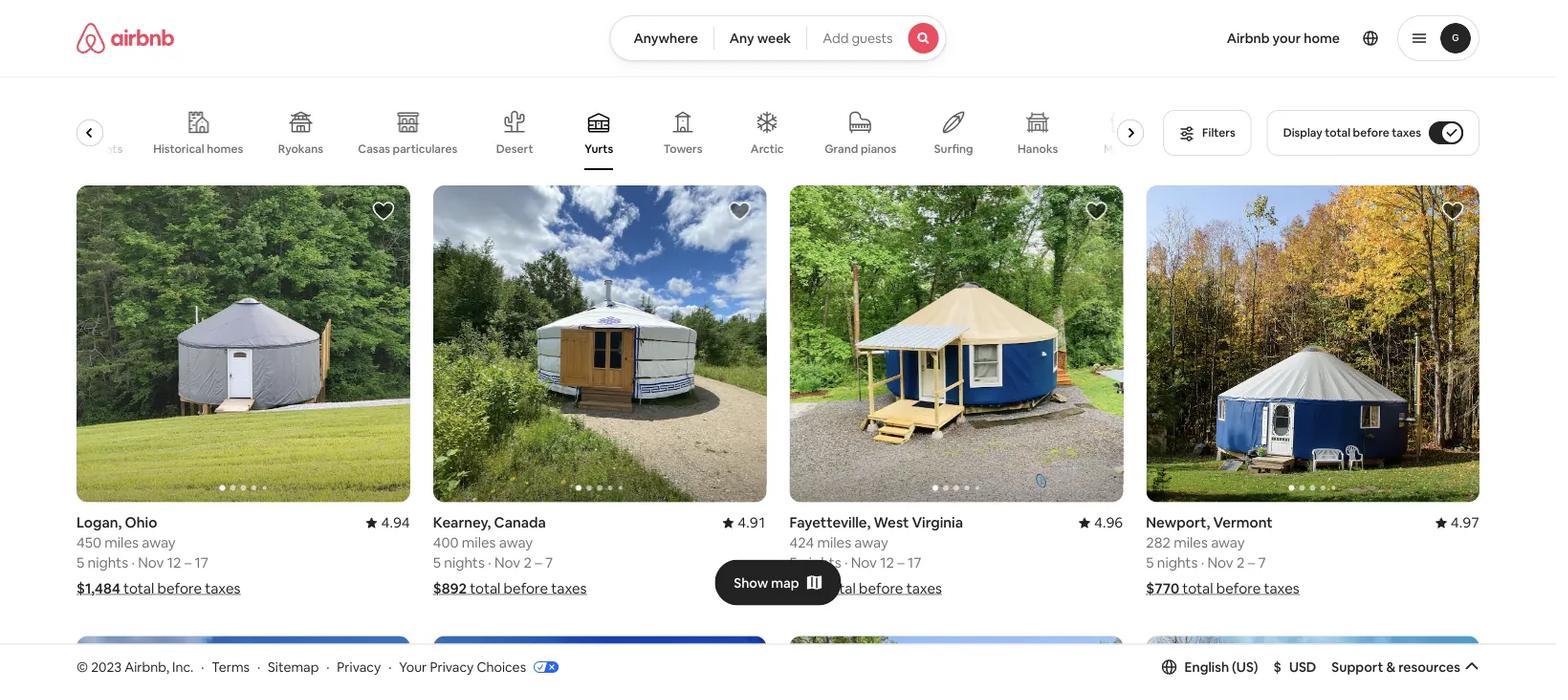 Task type: locate. For each thing, give the bounding box(es) containing it.
4 away from the left
[[1211, 534, 1245, 552]]

your
[[399, 659, 427, 676]]

2 nov from the left
[[495, 554, 521, 572]]

away down ohio
[[142, 534, 176, 552]]

12
[[167, 554, 181, 572], [880, 554, 894, 572]]

424
[[790, 534, 814, 552]]

nov inside logan, ohio 450 miles away 5 nights · nov 12 – 17 $1,484 total before taxes
[[138, 554, 164, 572]]

0 horizontal spatial privacy
[[337, 659, 381, 676]]

· down the kearney,
[[488, 554, 491, 572]]

before up inc.
[[157, 580, 202, 598]]

before for logan, ohio 450 miles away 5 nights · nov 12 – 17 $1,484 total before taxes
[[157, 580, 202, 598]]

7 for 282 miles away
[[1259, 554, 1266, 572]]

grand pianos
[[825, 142, 897, 156]]

1 7 from the left
[[545, 554, 553, 572]]

display
[[1284, 125, 1323, 140]]

2 inside kearney, canada 400 miles away 5 nights · nov 2 – 7 $892 total before taxes
[[524, 554, 532, 572]]

7 for 400 miles away
[[545, 554, 553, 572]]

· inside kearney, canada 400 miles away 5 nights · nov 2 – 7 $892 total before taxes
[[488, 554, 491, 572]]

total right $1,484
[[123, 580, 154, 598]]

nov down vermont
[[1208, 554, 1234, 572]]

display total before taxes button
[[1267, 110, 1480, 156]]

nights
[[88, 554, 128, 572], [444, 554, 485, 572], [801, 554, 842, 572], [1157, 554, 1198, 572]]

airbnb
[[1227, 30, 1270, 47]]

3 5 from the left
[[790, 554, 798, 572]]

5 inside kearney, canada 400 miles away 5 nights · nov 2 – 7 $892 total before taxes
[[433, 554, 441, 572]]

miles down ohio
[[105, 534, 139, 552]]

miles inside logan, ohio 450 miles away 5 nights · nov 12 – 17 $1,484 total before taxes
[[105, 534, 139, 552]]

before inside button
[[1353, 125, 1390, 140]]

nights inside fayetteville, west virginia 424 miles away 5 nights · nov 12 – 17 $742 total before taxes
[[801, 554, 842, 572]]

7 inside newport, vermont 282 miles away 5 nights · nov 2 – 7 $770 total before taxes
[[1259, 554, 1266, 572]]

taxes for logan, ohio 450 miles away 5 nights · nov 12 – 17 $1,484 total before taxes
[[205, 580, 241, 598]]

nights down 424
[[801, 554, 842, 572]]

0 horizontal spatial 7
[[545, 554, 553, 572]]

total inside logan, ohio 450 miles away 5 nights · nov 12 – 17 $1,484 total before taxes
[[123, 580, 154, 598]]

2 17 from the left
[[908, 554, 922, 572]]

1 – from the left
[[184, 554, 192, 572]]

privacy left 'your'
[[337, 659, 381, 676]]

5 down 424
[[790, 554, 798, 572]]

1 horizontal spatial privacy
[[430, 659, 474, 676]]

total
[[1325, 125, 1351, 140], [123, 580, 154, 598], [470, 580, 501, 598], [825, 580, 856, 598], [1183, 580, 1214, 598]]

fayetteville,
[[790, 514, 871, 532]]

4 nights from the left
[[1157, 554, 1198, 572]]

– inside newport, vermont 282 miles away 5 nights · nov 2 – 7 $770 total before taxes
[[1248, 554, 1255, 572]]

3 away from the left
[[855, 534, 889, 552]]

nights for 282
[[1157, 554, 1198, 572]]

nov inside fayetteville, west virginia 424 miles away 5 nights · nov 12 – 17 $742 total before taxes
[[851, 554, 877, 572]]

none search field containing anywhere
[[610, 15, 947, 61]]

surfing
[[935, 142, 974, 156]]

before for newport, vermont 282 miles away 5 nights · nov 2 – 7 $770 total before taxes
[[1217, 580, 1261, 598]]

1 horizontal spatial 7
[[1259, 554, 1266, 572]]

total for logan, ohio 450 miles away 5 nights · nov 12 – 17 $1,484 total before taxes
[[123, 580, 154, 598]]

away
[[142, 534, 176, 552], [499, 534, 533, 552], [855, 534, 889, 552], [1211, 534, 1245, 552]]

5 down 282
[[1146, 554, 1154, 572]]

4 5 from the left
[[1146, 554, 1154, 572]]

before inside newport, vermont 282 miles away 5 nights · nov 2 – 7 $770 total before taxes
[[1217, 580, 1261, 598]]

ohio
[[125, 514, 157, 532]]

taxes inside kearney, canada 400 miles away 5 nights · nov 2 – 7 $892 total before taxes
[[551, 580, 587, 598]]

2 inside newport, vermont 282 miles away 5 nights · nov 2 – 7 $770 total before taxes
[[1237, 554, 1245, 572]]

· down the newport,
[[1201, 554, 1205, 572]]

1 horizontal spatial 2
[[1237, 554, 1245, 572]]

kearney, canada 400 miles away 5 nights · nov 2 – 7 $892 total before taxes
[[433, 514, 587, 598]]

· inside logan, ohio 450 miles away 5 nights · nov 12 – 17 $1,484 total before taxes
[[131, 554, 135, 572]]

away inside newport, vermont 282 miles away 5 nights · nov 2 – 7 $770 total before taxes
[[1211, 534, 1245, 552]]

home
[[1304, 30, 1340, 47]]

before
[[1353, 125, 1390, 140], [157, 580, 202, 598], [504, 580, 548, 598], [859, 580, 904, 598], [1217, 580, 1261, 598]]

total right $742
[[825, 580, 856, 598]]

any week button
[[714, 15, 808, 61]]

your privacy choices
[[399, 659, 526, 676]]

total inside kearney, canada 400 miles away 5 nights · nov 2 – 7 $892 total before taxes
[[470, 580, 501, 598]]

$ usd
[[1274, 659, 1317, 676]]

total for newport, vermont 282 miles away 5 nights · nov 2 – 7 $770 total before taxes
[[1183, 580, 1214, 598]]

2 nights from the left
[[444, 554, 485, 572]]

· left 'your'
[[389, 659, 392, 676]]

· down ohio
[[131, 554, 135, 572]]

7 down vermont
[[1259, 554, 1266, 572]]

nov for 400 miles away
[[495, 554, 521, 572]]

miles down the fayetteville,
[[817, 534, 852, 552]]

5 inside newport, vermont 282 miles away 5 nights · nov 2 – 7 $770 total before taxes
[[1146, 554, 1154, 572]]

towers
[[664, 142, 703, 156]]

nov inside newport, vermont 282 miles away 5 nights · nov 2 – 7 $770 total before taxes
[[1208, 554, 1234, 572]]

nov down west
[[851, 554, 877, 572]]

3 – from the left
[[898, 554, 905, 572]]

add guests button
[[807, 15, 947, 61]]

1 nov from the left
[[138, 554, 164, 572]]

support & resources button
[[1332, 659, 1480, 676]]

4.96
[[1095, 514, 1123, 532]]

show map button
[[715, 560, 842, 606]]

filters
[[1203, 125, 1236, 140]]

before for kearney, canada 400 miles away 5 nights · nov 2 – 7 $892 total before taxes
[[504, 580, 548, 598]]

1 horizontal spatial 12
[[880, 554, 894, 572]]

1 horizontal spatial 17
[[908, 554, 922, 572]]

before down west
[[859, 580, 904, 598]]

before inside kearney, canada 400 miles away 5 nights · nov 2 – 7 $892 total before taxes
[[504, 580, 548, 598]]

2 away from the left
[[499, 534, 533, 552]]

0 horizontal spatial 2
[[524, 554, 532, 572]]

display total before taxes
[[1284, 125, 1422, 140]]

– for 400 miles away
[[535, 554, 542, 572]]

before inside logan, ohio 450 miles away 5 nights · nov 12 – 17 $1,484 total before taxes
[[157, 580, 202, 598]]

nights down the 400
[[444, 554, 485, 572]]

logan,
[[77, 514, 122, 532]]

nights for 400
[[444, 554, 485, 572]]

arctic
[[751, 142, 784, 156]]

nov down "canada" at the left bottom
[[495, 554, 521, 572]]

$742
[[790, 580, 822, 598]]

– inside kearney, canada 400 miles away 5 nights · nov 2 – 7 $892 total before taxes
[[535, 554, 542, 572]]

2 privacy from the left
[[430, 659, 474, 676]]

miles down the newport,
[[1174, 534, 1208, 552]]

5 inside logan, ohio 450 miles away 5 nights · nov 12 – 17 $1,484 total before taxes
[[77, 554, 84, 572]]

1 2 from the left
[[524, 554, 532, 572]]

3 nights from the left
[[801, 554, 842, 572]]

away down "canada" at the left bottom
[[499, 534, 533, 552]]

1 privacy from the left
[[337, 659, 381, 676]]

total for kearney, canada 400 miles away 5 nights · nov 2 – 7 $892 total before taxes
[[470, 580, 501, 598]]

2 miles from the left
[[462, 534, 496, 552]]

miles inside newport, vermont 282 miles away 5 nights · nov 2 – 7 $770 total before taxes
[[1174, 534, 1208, 552]]

282
[[1146, 534, 1171, 552]]

nights up $1,484
[[88, 554, 128, 572]]

7 down "canada" at the left bottom
[[545, 554, 553, 572]]

away down west
[[855, 534, 889, 552]]

canada
[[494, 514, 546, 532]]

· down the fayetteville,
[[845, 554, 848, 572]]

grand
[[825, 142, 859, 156]]

–
[[184, 554, 192, 572], [535, 554, 542, 572], [898, 554, 905, 572], [1248, 554, 1255, 572]]

nights inside newport, vermont 282 miles away 5 nights · nov 2 – 7 $770 total before taxes
[[1157, 554, 1198, 572]]

casas particulares
[[358, 141, 457, 156]]

17
[[195, 554, 208, 572], [908, 554, 922, 572]]

english (us)
[[1185, 659, 1259, 676]]

away inside logan, ohio 450 miles away 5 nights · nov 12 – 17 $1,484 total before taxes
[[142, 534, 176, 552]]

total right $892
[[470, 580, 501, 598]]

away for 400 miles away
[[499, 534, 533, 552]]

nights inside logan, ohio 450 miles away 5 nights · nov 12 – 17 $1,484 total before taxes
[[88, 554, 128, 572]]

miles down the kearney,
[[462, 534, 496, 552]]

pianos
[[861, 142, 897, 156]]

5 down 450
[[77, 554, 84, 572]]

group containing houseboats
[[57, 96, 1152, 170]]

profile element
[[970, 0, 1480, 77]]

1 nights from the left
[[88, 554, 128, 572]]

logan, ohio 450 miles away 5 nights · nov 12 – 17 $1,484 total before taxes
[[77, 514, 241, 598]]

0 horizontal spatial 17
[[195, 554, 208, 572]]

before right display
[[1353, 125, 1390, 140]]

1 5 from the left
[[77, 554, 84, 572]]

taxes
[[1392, 125, 1422, 140], [205, 580, 241, 598], [551, 580, 587, 598], [907, 580, 942, 598], [1264, 580, 1300, 598]]

·
[[131, 554, 135, 572], [488, 554, 491, 572], [845, 554, 848, 572], [1201, 554, 1205, 572], [201, 659, 204, 676], [257, 659, 260, 676], [326, 659, 330, 676], [389, 659, 392, 676]]

away inside kearney, canada 400 miles away 5 nights · nov 2 – 7 $892 total before taxes
[[499, 534, 533, 552]]

2 7 from the left
[[1259, 554, 1266, 572]]

virginia
[[912, 514, 963, 532]]

4 – from the left
[[1248, 554, 1255, 572]]

– for 282 miles away
[[1248, 554, 1255, 572]]

– inside logan, ohio 450 miles away 5 nights · nov 12 – 17 $1,484 total before taxes
[[184, 554, 192, 572]]

privacy right 'your'
[[430, 659, 474, 676]]

1 12 from the left
[[167, 554, 181, 572]]

add
[[823, 30, 849, 47]]

kearney,
[[433, 514, 491, 532]]

nov
[[138, 554, 164, 572], [495, 554, 521, 572], [851, 554, 877, 572], [1208, 554, 1234, 572]]

2023
[[91, 659, 122, 676]]

5 down the 400
[[433, 554, 441, 572]]

4 nov from the left
[[1208, 554, 1234, 572]]

total right display
[[1325, 125, 1351, 140]]

3 miles from the left
[[817, 534, 852, 552]]

miles
[[105, 534, 139, 552], [462, 534, 496, 552], [817, 534, 852, 552], [1174, 534, 1208, 552]]

hanoks
[[1018, 142, 1058, 156]]

away down vermont
[[1211, 534, 1245, 552]]

5 for 450 miles away
[[77, 554, 84, 572]]

4.94 out of 5 average rating image
[[366, 514, 410, 532]]

7 inside kearney, canada 400 miles away 5 nights · nov 2 – 7 $892 total before taxes
[[545, 554, 553, 572]]

choices
[[477, 659, 526, 676]]

nov inside kearney, canada 400 miles away 5 nights · nov 2 – 7 $892 total before taxes
[[495, 554, 521, 572]]

privacy link
[[337, 659, 381, 676]]

7
[[545, 554, 553, 572], [1259, 554, 1266, 572]]

· right "terms"
[[257, 659, 260, 676]]

2 5 from the left
[[433, 554, 441, 572]]

1 17 from the left
[[195, 554, 208, 572]]

4 miles from the left
[[1174, 534, 1208, 552]]

west
[[874, 514, 909, 532]]

add to wishlist: kearney, canada image
[[729, 200, 752, 223]]

0 horizontal spatial 12
[[167, 554, 181, 572]]

add to wishlist: newport, vermont image
[[1442, 200, 1465, 223]]

taxes inside newport, vermont 282 miles away 5 nights · nov 2 – 7 $770 total before taxes
[[1264, 580, 1300, 598]]

nights down 282
[[1157, 554, 1198, 572]]

total inside newport, vermont 282 miles away 5 nights · nov 2 – 7 $770 total before taxes
[[1183, 580, 1214, 598]]

1 miles from the left
[[105, 534, 139, 552]]

privacy
[[337, 659, 381, 676], [430, 659, 474, 676]]

5 for 282 miles away
[[1146, 554, 1154, 572]]

before down vermont
[[1217, 580, 1261, 598]]

english
[[1185, 659, 1229, 676]]

2
[[524, 554, 532, 572], [1237, 554, 1245, 572]]

3 nov from the left
[[851, 554, 877, 572]]

2 2 from the left
[[1237, 554, 1245, 572]]

total inside button
[[1325, 125, 1351, 140]]

before down "canada" at the left bottom
[[504, 580, 548, 598]]

1 away from the left
[[142, 534, 176, 552]]

miles inside kearney, canada 400 miles away 5 nights · nov 2 – 7 $892 total before taxes
[[462, 534, 496, 552]]

17 inside logan, ohio 450 miles away 5 nights · nov 12 – 17 $1,484 total before taxes
[[195, 554, 208, 572]]

2 12 from the left
[[880, 554, 894, 572]]

nights inside kearney, canada 400 miles away 5 nights · nov 2 – 7 $892 total before taxes
[[444, 554, 485, 572]]

support
[[1332, 659, 1384, 676]]

5
[[77, 554, 84, 572], [433, 554, 441, 572], [790, 554, 798, 572], [1146, 554, 1154, 572]]

2 – from the left
[[535, 554, 542, 572]]

2 down "canada" at the left bottom
[[524, 554, 532, 572]]

$1,484
[[77, 580, 120, 598]]

2 down vermont
[[1237, 554, 1245, 572]]

(us)
[[1232, 659, 1259, 676]]

total right $770
[[1183, 580, 1214, 598]]

· inside newport, vermont 282 miles away 5 nights · nov 2 – 7 $770 total before taxes
[[1201, 554, 1205, 572]]

nov down ohio
[[138, 554, 164, 572]]

taxes inside logan, ohio 450 miles away 5 nights · nov 12 – 17 $1,484 total before taxes
[[205, 580, 241, 598]]

group
[[57, 96, 1152, 170], [77, 186, 410, 503], [433, 186, 767, 503], [790, 186, 1123, 503], [1146, 186, 1480, 503], [77, 637, 410, 691], [433, 637, 767, 691], [790, 637, 1123, 691], [1146, 637, 1480, 691]]

2 for 282 miles away
[[1237, 554, 1245, 572]]

None search field
[[610, 15, 947, 61]]



Task type: describe. For each thing, give the bounding box(es) containing it.
add to wishlist: greentown, pennsylvania image
[[1085, 651, 1108, 674]]

vermont
[[1214, 514, 1273, 532]]

12 inside fayetteville, west virginia 424 miles away 5 nights · nov 12 – 17 $742 total before taxes
[[880, 554, 894, 572]]

· inside fayetteville, west virginia 424 miles away 5 nights · nov 12 – 17 $742 total before taxes
[[845, 554, 848, 572]]

away inside fayetteville, west virginia 424 miles away 5 nights · nov 12 – 17 $742 total before taxes
[[855, 534, 889, 552]]

airbnb your home
[[1227, 30, 1340, 47]]

miles for kearney,
[[462, 534, 496, 552]]

450
[[77, 534, 101, 552]]

show map
[[734, 575, 800, 592]]

historical
[[153, 141, 204, 156]]

taxes for newport, vermont 282 miles away 5 nights · nov 2 – 7 $770 total before taxes
[[1264, 580, 1300, 598]]

sitemap
[[268, 659, 319, 676]]

any week
[[730, 30, 791, 47]]

taxes inside display total before taxes button
[[1392, 125, 1422, 140]]

nights for 450
[[88, 554, 128, 572]]

fayetteville, west virginia 424 miles away 5 nights · nov 12 – 17 $742 total before taxes
[[790, 514, 963, 598]]

your
[[1273, 30, 1301, 47]]

add guests
[[823, 30, 893, 47]]

anywhere
[[634, 30, 698, 47]]

$892
[[433, 580, 467, 598]]

$770
[[1146, 580, 1180, 598]]

support & resources
[[1332, 659, 1461, 676]]

miles inside fayetteville, west virginia 424 miles away 5 nights · nov 12 – 17 $742 total before taxes
[[817, 534, 852, 552]]

historical homes
[[153, 141, 243, 156]]

desert
[[496, 142, 533, 156]]

filters button
[[1163, 110, 1252, 156]]

any
[[730, 30, 755, 47]]

taxes for kearney, canada 400 miles away 5 nights · nov 2 – 7 $892 total before taxes
[[551, 580, 587, 598]]

map
[[771, 575, 800, 592]]

© 2023 airbnb, inc. ·
[[77, 659, 204, 676]]

add to wishlist: logan, ohio image
[[372, 200, 395, 223]]

minsus
[[1104, 142, 1141, 156]]

4.91
[[738, 514, 767, 532]]

add to wishlist: arrowsic, maine image
[[1442, 651, 1465, 674]]

terms · sitemap · privacy ·
[[212, 659, 392, 676]]

add to wishlist: logan, ohio image
[[372, 651, 395, 674]]

houseboats
[[57, 141, 123, 156]]

airbnb,
[[125, 659, 169, 676]]

yurts
[[585, 142, 613, 156]]

nov for 450 miles away
[[138, 554, 164, 572]]

5 inside fayetteville, west virginia 424 miles away 5 nights · nov 12 – 17 $742 total before taxes
[[790, 554, 798, 572]]

400
[[433, 534, 459, 552]]

casas
[[358, 141, 390, 156]]

newport, vermont 282 miles away 5 nights · nov 2 – 7 $770 total before taxes
[[1146, 514, 1300, 598]]

12 inside logan, ohio 450 miles away 5 nights · nov 12 – 17 $1,484 total before taxes
[[167, 554, 181, 572]]

guests
[[852, 30, 893, 47]]

away for 450 miles away
[[142, 534, 176, 552]]

english (us) button
[[1162, 659, 1259, 676]]

4.97 out of 5 average rating image
[[1436, 514, 1480, 532]]

4.94
[[381, 514, 410, 532]]

· left privacy link
[[326, 659, 330, 676]]

add to wishlist: fayetteville, west virginia image
[[1085, 200, 1108, 223]]

– for 450 miles away
[[184, 554, 192, 572]]

week
[[757, 30, 791, 47]]

nov for 282 miles away
[[1208, 554, 1234, 572]]

ryokans
[[278, 142, 323, 156]]

your privacy choices link
[[399, 659, 559, 677]]

sitemap link
[[268, 659, 319, 676]]

4.91 out of 5 average rating image
[[723, 514, 767, 532]]

– inside fayetteville, west virginia 424 miles away 5 nights · nov 12 – 17 $742 total before taxes
[[898, 554, 905, 572]]

4.97
[[1451, 514, 1480, 532]]

airbnb your home link
[[1216, 18, 1352, 58]]

©
[[77, 659, 88, 676]]

2 for 400 miles away
[[524, 554, 532, 572]]

17 inside fayetteville, west virginia 424 miles away 5 nights · nov 12 – 17 $742 total before taxes
[[908, 554, 922, 572]]

terms
[[212, 659, 250, 676]]

usd
[[1290, 659, 1317, 676]]

inc.
[[172, 659, 194, 676]]

show
[[734, 575, 769, 592]]

miles for logan,
[[105, 534, 139, 552]]

away for 282 miles away
[[1211, 534, 1245, 552]]

particulares
[[393, 141, 457, 156]]

newport,
[[1146, 514, 1211, 532]]

anywhere button
[[610, 15, 714, 61]]

homes
[[207, 141, 243, 156]]

&
[[1387, 659, 1396, 676]]

4.96 out of 5 average rating image
[[1079, 514, 1123, 532]]

before inside fayetteville, west virginia 424 miles away 5 nights · nov 12 – 17 $742 total before taxes
[[859, 580, 904, 598]]

terms link
[[212, 659, 250, 676]]

miles for newport,
[[1174, 534, 1208, 552]]

$
[[1274, 659, 1282, 676]]

total inside fayetteville, west virginia 424 miles away 5 nights · nov 12 – 17 $742 total before taxes
[[825, 580, 856, 598]]

taxes inside fayetteville, west virginia 424 miles away 5 nights · nov 12 – 17 $742 total before taxes
[[907, 580, 942, 598]]

· right inc.
[[201, 659, 204, 676]]

resources
[[1399, 659, 1461, 676]]

5 for 400 miles away
[[433, 554, 441, 572]]



Task type: vqa. For each thing, say whether or not it's contained in the screenshot.
– inside the FAYETTEVILLE, WEST VIRGINIA 424 MILES AWAY 5 NIGHTS · NOV 12 – 17 $742 TOTAL BEFORE TAXES
yes



